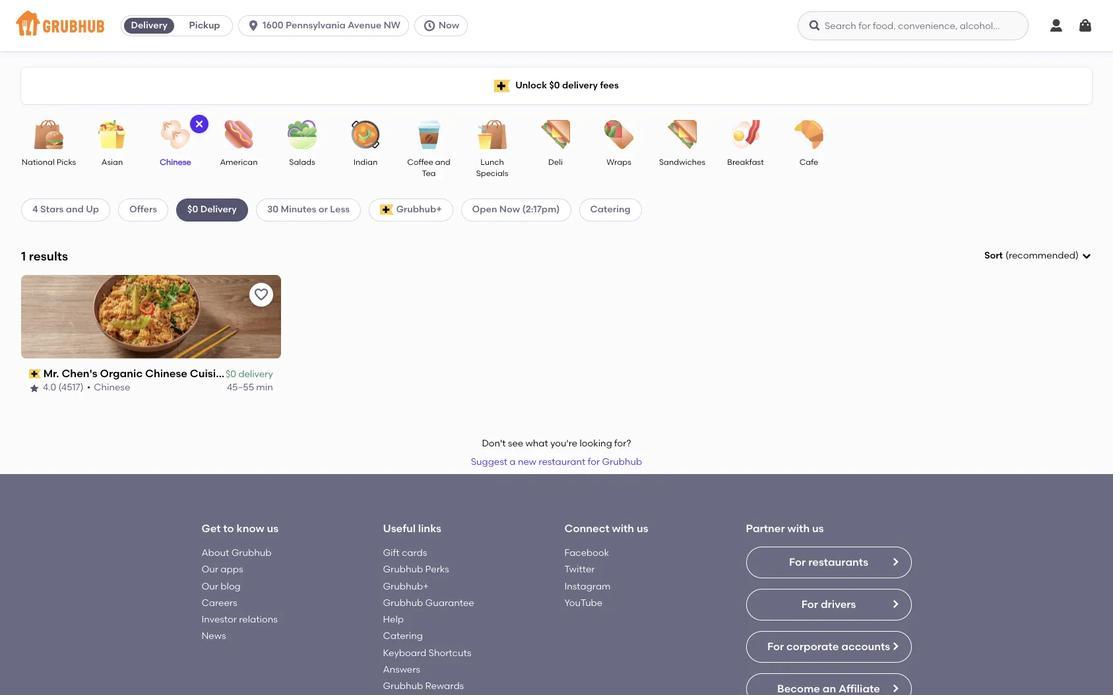 Task type: locate. For each thing, give the bounding box(es) containing it.
(
[[1006, 250, 1010, 262]]

see
[[508, 439, 524, 450]]

right image inside for drivers link
[[890, 600, 901, 610]]

1 vertical spatial our
[[202, 581, 219, 593]]

and
[[436, 158, 451, 167], [66, 204, 84, 215]]

4.0
[[43, 383, 56, 394]]

1 with from the left
[[612, 523, 635, 536]]

for
[[790, 557, 806, 569], [802, 599, 819, 611], [768, 641, 785, 654]]

chinese image
[[153, 120, 199, 149]]

for for for restaurants
[[790, 557, 806, 569]]

accounts
[[842, 641, 891, 654]]

answers
[[383, 665, 421, 676]]

delivery up the 45–55 min
[[239, 369, 273, 380]]

for left the corporate
[[768, 641, 785, 654]]

lunch specials image
[[469, 120, 516, 149]]

0 horizontal spatial catering
[[383, 632, 423, 643]]

picks
[[57, 158, 76, 167]]

$0 right offers
[[188, 204, 198, 215]]

$0 delivery
[[226, 369, 273, 380]]

svg image
[[1049, 18, 1065, 34], [809, 19, 822, 32], [194, 119, 205, 129]]

grubhub+ link
[[383, 581, 429, 593]]

grubhub+ down tea
[[396, 204, 442, 215]]

catering up keyboard
[[383, 632, 423, 643]]

1 vertical spatial catering
[[383, 632, 423, 643]]

0 vertical spatial for
[[790, 557, 806, 569]]

for inside 'link'
[[768, 641, 785, 654]]

corporate
[[787, 641, 840, 654]]

1 vertical spatial now
[[500, 204, 520, 215]]

answers link
[[383, 665, 421, 676]]

1 horizontal spatial $0
[[226, 369, 236, 380]]

0 vertical spatial now
[[439, 20, 460, 31]]

and inside the "coffee and tea"
[[436, 158, 451, 167]]

2 right image from the top
[[890, 642, 901, 652]]

suggest a new restaurant for grubhub button
[[465, 451, 649, 475]]

with
[[612, 523, 635, 536], [788, 523, 810, 536]]

subscription pass image
[[29, 370, 41, 379]]

catering down wraps
[[591, 204, 631, 215]]

1
[[21, 249, 26, 264]]

with right partner
[[788, 523, 810, 536]]

1 vertical spatial $0
[[188, 204, 198, 215]]

0 horizontal spatial now
[[439, 20, 460, 31]]

3 right image from the top
[[890, 684, 901, 695]]

grubhub down the grubhub+ link
[[383, 598, 423, 609]]

right image for for corporate accounts
[[890, 642, 901, 652]]

get to know us
[[202, 523, 279, 536]]

1 horizontal spatial us
[[637, 523, 649, 536]]

$0 up 45–55
[[226, 369, 236, 380]]

none field containing sort
[[985, 250, 1093, 263]]

1 right image from the top
[[890, 600, 901, 610]]

svg image inside field
[[1082, 251, 1093, 262]]

don't see what you're looking for?
[[482, 439, 632, 450]]

delivery left fees
[[563, 80, 598, 91]]

right image for become an affiliate
[[890, 684, 901, 695]]

fees
[[601, 80, 619, 91]]

perks
[[426, 565, 449, 576]]

grubhub plus flag logo image for grubhub+
[[380, 205, 394, 216]]

1 vertical spatial grubhub+
[[383, 581, 429, 593]]

up
[[86, 204, 99, 215]]

us up for restaurants
[[813, 523, 825, 536]]

coffee and tea image
[[406, 120, 452, 149]]

delivery left pickup
[[131, 20, 168, 31]]

delivery inside button
[[131, 20, 168, 31]]

Search for food, convenience, alcohol... search field
[[798, 11, 1029, 40]]

1 horizontal spatial and
[[436, 158, 451, 167]]

)
[[1076, 250, 1080, 262]]

2 vertical spatial right image
[[890, 684, 901, 695]]

1 vertical spatial for
[[802, 599, 819, 611]]

cuisine
[[190, 368, 229, 380]]

investor
[[202, 615, 237, 626]]

1 horizontal spatial delivery
[[201, 204, 237, 215]]

for down the partner with us
[[790, 557, 806, 569]]

chinese
[[160, 158, 191, 167], [145, 368, 188, 380], [94, 383, 130, 394]]

1600 pennsylvania avenue nw button
[[238, 15, 415, 36]]

3 us from the left
[[813, 523, 825, 536]]

catering
[[591, 204, 631, 215], [383, 632, 423, 643]]

chinese left cuisine
[[145, 368, 188, 380]]

asian
[[102, 158, 123, 167]]

for for for corporate accounts
[[768, 641, 785, 654]]

0 horizontal spatial grubhub plus flag logo image
[[380, 205, 394, 216]]

with right connect
[[612, 523, 635, 536]]

mr. chen's organic chinese cuisine logo image
[[21, 275, 281, 359]]

grubhub perks link
[[383, 565, 449, 576]]

chinese down organic
[[94, 383, 130, 394]]

grubhub rewards link
[[383, 682, 464, 693]]

right image
[[890, 600, 901, 610], [890, 642, 901, 652], [890, 684, 901, 695]]

lunch
[[481, 158, 504, 167]]

gift cards link
[[383, 548, 427, 559]]

0 horizontal spatial $0
[[188, 204, 198, 215]]

wraps
[[607, 158, 632, 167]]

restaurant
[[539, 457, 586, 468]]

0 vertical spatial grubhub+
[[396, 204, 442, 215]]

grubhub down the know
[[232, 548, 272, 559]]

0 vertical spatial chinese
[[160, 158, 191, 167]]

grubhub+ down "grubhub perks" link
[[383, 581, 429, 593]]

keyboard
[[383, 648, 427, 659]]

partner
[[747, 523, 786, 536]]

and left up
[[66, 204, 84, 215]]

delivery down american
[[201, 204, 237, 215]]

tea
[[422, 169, 436, 179]]

0 vertical spatial delivery
[[131, 20, 168, 31]]

facebook
[[565, 548, 610, 559]]

now right nw
[[439, 20, 460, 31]]

1 results
[[21, 249, 68, 264]]

2 vertical spatial $0
[[226, 369, 236, 380]]

0 horizontal spatial us
[[267, 523, 279, 536]]

grubhub down for?
[[603, 457, 643, 468]]

sort
[[985, 250, 1004, 262]]

2 horizontal spatial us
[[813, 523, 825, 536]]

1 horizontal spatial now
[[500, 204, 520, 215]]

2 with from the left
[[788, 523, 810, 536]]

0 horizontal spatial delivery
[[131, 20, 168, 31]]

indian image
[[343, 120, 389, 149]]

right image inside for corporate accounts 'link'
[[890, 642, 901, 652]]

relations
[[239, 615, 278, 626]]

now right open
[[500, 204, 520, 215]]

$0 delivery
[[188, 204, 237, 215]]

for restaurants link
[[747, 547, 912, 579]]

asian image
[[89, 120, 135, 149]]

1 horizontal spatial delivery
[[563, 80, 598, 91]]

0 vertical spatial our
[[202, 565, 219, 576]]

chinese down chinese image at top
[[160, 158, 191, 167]]

grubhub
[[603, 457, 643, 468], [232, 548, 272, 559], [383, 565, 423, 576], [383, 598, 423, 609], [383, 682, 423, 693]]

$0 right unlock
[[550, 80, 560, 91]]

grubhub+
[[396, 204, 442, 215], [383, 581, 429, 593]]

indian
[[354, 158, 378, 167]]

us right connect
[[637, 523, 649, 536]]

delivery
[[563, 80, 598, 91], [239, 369, 273, 380]]

sandwiches
[[660, 158, 706, 167]]

grubhub plus flag logo image
[[495, 80, 511, 92], [380, 205, 394, 216]]

shortcuts
[[429, 648, 472, 659]]

$0 for $0 delivery
[[188, 204, 198, 215]]

•
[[87, 383, 91, 394]]

and up tea
[[436, 158, 451, 167]]

delivery inside 1 results main content
[[201, 204, 237, 215]]

our down about
[[202, 565, 219, 576]]

1 vertical spatial delivery
[[201, 204, 237, 215]]

1 horizontal spatial with
[[788, 523, 810, 536]]

us right the know
[[267, 523, 279, 536]]

coffee
[[408, 158, 434, 167]]

about
[[202, 548, 229, 559]]

min
[[256, 383, 273, 394]]

open
[[473, 204, 498, 215]]

youtube link
[[565, 598, 603, 609]]

0 vertical spatial grubhub plus flag logo image
[[495, 80, 511, 92]]

0 vertical spatial delivery
[[563, 80, 598, 91]]

1 horizontal spatial catering
[[591, 204, 631, 215]]

right image inside become an affiliate link
[[890, 684, 901, 695]]

to
[[223, 523, 234, 536]]

chen's
[[62, 368, 98, 380]]

grubhub plus flag logo image left unlock
[[495, 80, 511, 92]]

1 horizontal spatial grubhub plus flag logo image
[[495, 80, 511, 92]]

our up careers
[[202, 581, 219, 593]]

cafe
[[800, 158, 819, 167]]

useful
[[383, 523, 416, 536]]

know
[[237, 523, 265, 536]]

svg image
[[1078, 18, 1094, 34], [247, 19, 260, 32], [423, 19, 436, 32], [1082, 251, 1093, 262]]

0 vertical spatial and
[[436, 158, 451, 167]]

30 minutes or less
[[267, 204, 350, 215]]

1 vertical spatial grubhub plus flag logo image
[[380, 205, 394, 216]]

don't
[[482, 439, 506, 450]]

2 us from the left
[[637, 523, 649, 536]]

1 vertical spatial right image
[[890, 642, 901, 652]]

0 horizontal spatial with
[[612, 523, 635, 536]]

sandwiches image
[[660, 120, 706, 149]]

us
[[267, 523, 279, 536], [637, 523, 649, 536], [813, 523, 825, 536]]

1 vertical spatial and
[[66, 204, 84, 215]]

drivers
[[821, 599, 857, 611]]

1 horizontal spatial svg image
[[809, 19, 822, 32]]

for left drivers
[[802, 599, 819, 611]]

wraps image
[[596, 120, 643, 149]]

0 horizontal spatial and
[[66, 204, 84, 215]]

2 vertical spatial for
[[768, 641, 785, 654]]

1600 pennsylvania avenue nw
[[263, 20, 401, 31]]

links
[[418, 523, 442, 536]]

svg image inside 1600 pennsylvania avenue nw button
[[247, 19, 260, 32]]

now
[[439, 20, 460, 31], [500, 204, 520, 215]]

0 vertical spatial right image
[[890, 600, 901, 610]]

None field
[[985, 250, 1093, 263]]

grubhub inside about grubhub our apps our blog careers investor relations news
[[232, 548, 272, 559]]

2 horizontal spatial $0
[[550, 80, 560, 91]]

us for partner with us
[[813, 523, 825, 536]]

grubhub plus flag logo image right less
[[380, 205, 394, 216]]

0 horizontal spatial delivery
[[239, 369, 273, 380]]

help link
[[383, 615, 404, 626]]



Task type: vqa. For each thing, say whether or not it's contained in the screenshot.
Ginger
no



Task type: describe. For each thing, give the bounding box(es) containing it.
1 results main content
[[0, 52, 1114, 696]]

pickup
[[189, 20, 220, 31]]

facebook link
[[565, 548, 610, 559]]

for for for drivers
[[802, 599, 819, 611]]

youtube
[[565, 598, 603, 609]]

for?
[[615, 439, 632, 450]]

catering link
[[383, 632, 423, 643]]

organic
[[100, 368, 143, 380]]

twitter link
[[565, 565, 595, 576]]

cafe image
[[786, 120, 833, 149]]

stars
[[40, 204, 64, 215]]

careers
[[202, 598, 237, 609]]

a
[[510, 457, 516, 468]]

2 our from the top
[[202, 581, 219, 593]]

grubhub inside button
[[603, 457, 643, 468]]

with for connect
[[612, 523, 635, 536]]

suggest a new restaurant for grubhub
[[471, 457, 643, 468]]

what
[[526, 439, 549, 450]]

salads image
[[279, 120, 326, 149]]

useful links
[[383, 523, 442, 536]]

results
[[29, 249, 68, 264]]

minutes
[[281, 204, 317, 215]]

apps
[[221, 565, 243, 576]]

investor relations link
[[202, 615, 278, 626]]

restaurants
[[809, 557, 869, 569]]

specials
[[477, 169, 509, 179]]

our apps link
[[202, 565, 243, 576]]

0 horizontal spatial svg image
[[194, 119, 205, 129]]

1 vertical spatial chinese
[[145, 368, 188, 380]]

looking
[[580, 439, 613, 450]]

• chinese
[[87, 383, 130, 394]]

mr. chen's organic chinese cuisine
[[43, 368, 229, 380]]

grubhub+ inside gift cards grubhub perks grubhub+ grubhub guarantee help catering keyboard shortcuts answers grubhub rewards
[[383, 581, 429, 593]]

main navigation navigation
[[0, 0, 1114, 52]]

1 vertical spatial delivery
[[239, 369, 273, 380]]

lunch specials
[[477, 158, 509, 179]]

for drivers
[[802, 599, 857, 611]]

affiliate
[[839, 683, 881, 696]]

mr.
[[43, 368, 59, 380]]

now button
[[415, 15, 474, 36]]

for
[[588, 457, 600, 468]]

american
[[220, 158, 258, 167]]

unlock
[[516, 80, 547, 91]]

grubhub plus flag logo image for unlock $0 delivery fees
[[495, 80, 511, 92]]

for restaurants
[[790, 557, 869, 569]]

now inside 1 results main content
[[500, 204, 520, 215]]

0 vertical spatial $0
[[550, 80, 560, 91]]

now inside button
[[439, 20, 460, 31]]

1 our from the top
[[202, 565, 219, 576]]

cards
[[402, 548, 427, 559]]

none field inside 1 results main content
[[985, 250, 1093, 263]]

rewards
[[426, 682, 464, 693]]

save this restaurant image
[[253, 287, 269, 303]]

open now (2:17pm)
[[473, 204, 560, 215]]

twitter
[[565, 565, 595, 576]]

grubhub down gift cards link
[[383, 565, 423, 576]]

news
[[202, 632, 226, 643]]

an
[[823, 683, 837, 696]]

connect
[[565, 523, 610, 536]]

blog
[[221, 581, 241, 593]]

salads
[[289, 158, 315, 167]]

national picks image
[[26, 120, 72, 149]]

avenue
[[348, 20, 382, 31]]

national
[[22, 158, 55, 167]]

for corporate accounts link
[[747, 632, 912, 664]]

45–55
[[227, 383, 254, 394]]

30
[[267, 204, 279, 215]]

deli
[[549, 158, 563, 167]]

about grubhub link
[[202, 548, 272, 559]]

0 vertical spatial catering
[[591, 204, 631, 215]]

facebook twitter instagram youtube
[[565, 548, 611, 609]]

offers
[[129, 204, 157, 215]]

1 us from the left
[[267, 523, 279, 536]]

with for partner
[[788, 523, 810, 536]]

news link
[[202, 632, 226, 643]]

less
[[330, 204, 350, 215]]

breakfast
[[728, 158, 764, 167]]

about grubhub our apps our blog careers investor relations news
[[202, 548, 278, 643]]

save this restaurant button
[[249, 283, 273, 307]]

new
[[518, 457, 537, 468]]

national picks
[[22, 158, 76, 167]]

deli image
[[533, 120, 579, 149]]

45–55 min
[[227, 383, 273, 394]]

4
[[32, 204, 38, 215]]

right image
[[890, 557, 901, 568]]

keyboard shortcuts link
[[383, 648, 472, 659]]

2 horizontal spatial svg image
[[1049, 18, 1065, 34]]

2 vertical spatial chinese
[[94, 383, 130, 394]]

careers link
[[202, 598, 237, 609]]

grubhub down answers link
[[383, 682, 423, 693]]

grubhub guarantee link
[[383, 598, 475, 609]]

us for connect with us
[[637, 523, 649, 536]]

instagram link
[[565, 581, 611, 593]]

get
[[202, 523, 221, 536]]

svg image inside now button
[[423, 19, 436, 32]]

star icon image
[[29, 383, 40, 394]]

1600
[[263, 20, 284, 31]]

4.0 (4517)
[[43, 383, 84, 394]]

catering inside gift cards grubhub perks grubhub+ grubhub guarantee help catering keyboard shortcuts answers grubhub rewards
[[383, 632, 423, 643]]

for corporate accounts
[[768, 641, 891, 654]]

delivery button
[[122, 15, 177, 36]]

right image for for drivers
[[890, 600, 901, 610]]

(4517)
[[58, 383, 84, 394]]

$0 for $0 delivery
[[226, 369, 236, 380]]

american image
[[216, 120, 262, 149]]

become
[[778, 683, 821, 696]]

breakfast image
[[723, 120, 769, 149]]

unlock $0 delivery fees
[[516, 80, 619, 91]]

partner with us
[[747, 523, 825, 536]]

become an affiliate link
[[747, 674, 912, 696]]

connect with us
[[565, 523, 649, 536]]

guarantee
[[426, 598, 475, 609]]

sort ( recommended )
[[985, 250, 1080, 262]]

coffee and tea
[[408, 158, 451, 179]]

suggest
[[471, 457, 508, 468]]

gift cards grubhub perks grubhub+ grubhub guarantee help catering keyboard shortcuts answers grubhub rewards
[[383, 548, 475, 693]]

instagram
[[565, 581, 611, 593]]

become an affiliate
[[778, 683, 881, 696]]



